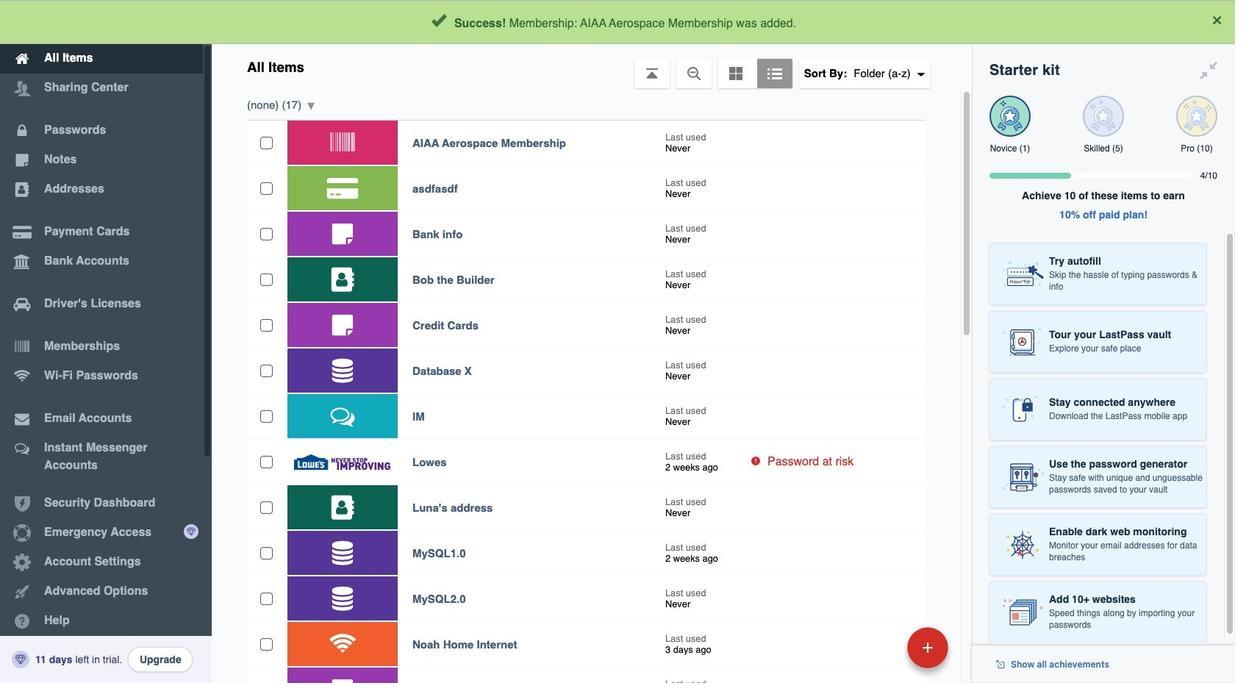 Task type: vqa. For each thing, say whether or not it's contained in the screenshot.
alert
yes



Task type: locate. For each thing, give the bounding box(es) containing it.
new item navigation
[[807, 623, 958, 683]]

alert
[[0, 0, 1236, 44]]



Task type: describe. For each thing, give the bounding box(es) containing it.
search my vault text field
[[349, 6, 936, 38]]

vault options navigation
[[212, 44, 972, 88]]

new item element
[[807, 627, 954, 669]]

Search search field
[[349, 6, 936, 38]]

main navigation navigation
[[0, 0, 212, 683]]



